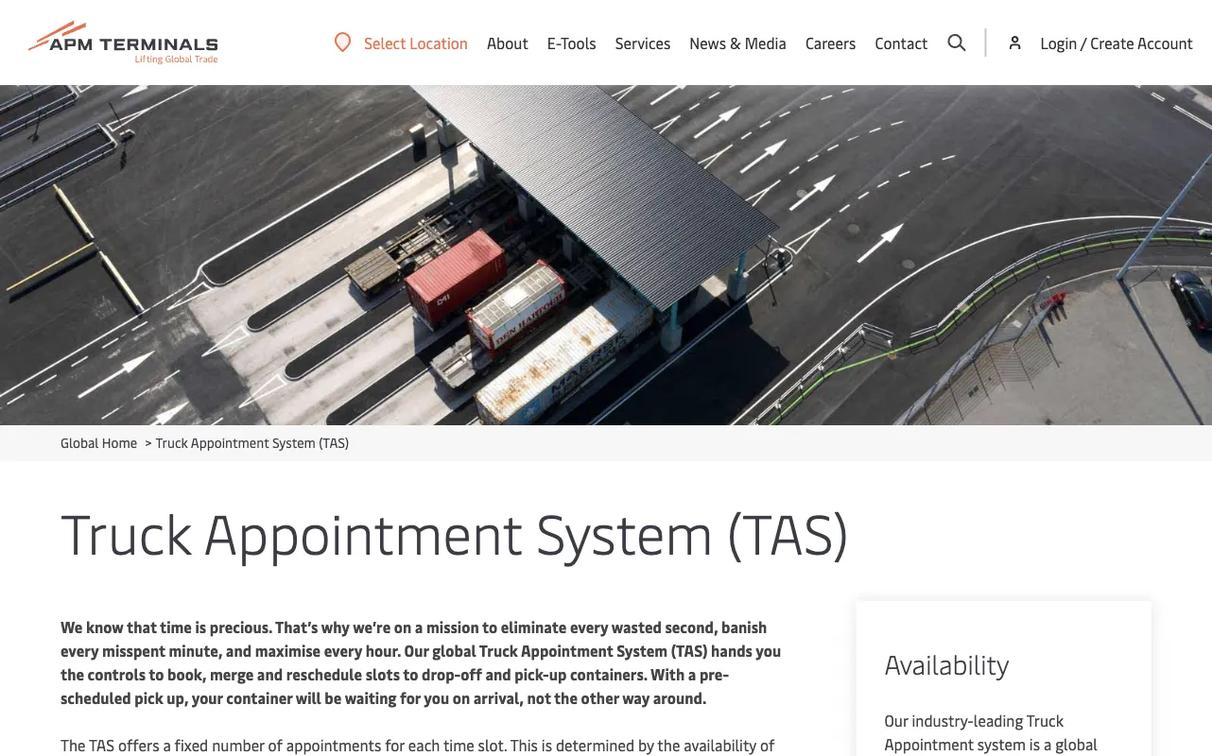 Task type: locate. For each thing, give the bounding box(es) containing it.
other
[[581, 688, 619, 708]]

the
[[61, 665, 84, 685], [554, 688, 578, 708], [658, 735, 680, 756]]

availability
[[684, 735, 757, 756]]

be
[[325, 688, 342, 708]]

to up pick
[[149, 665, 164, 685]]

1 vertical spatial you
[[424, 688, 449, 708]]

book,
[[168, 665, 207, 685]]

every down why
[[324, 641, 362, 661]]

0 horizontal spatial time
[[160, 617, 192, 638]]

0 vertical spatial time
[[160, 617, 192, 638]]

0 horizontal spatial and
[[226, 641, 252, 661]]

0 vertical spatial the
[[61, 665, 84, 685]]

1 horizontal spatial on
[[453, 688, 470, 708]]

on up hour.
[[394, 617, 412, 638]]

1 of from the left
[[268, 735, 283, 756]]

our
[[404, 641, 429, 661], [885, 711, 909, 731]]

select location button
[[334, 32, 468, 53]]

time inside we know that time is precious. that's why we're on a mission to eliminate every wasted second, banish every misspent minute, and maximise every hour. our global truck appointment system (tas) hands you the controls to book, merge and reschedule slots to drop-off and pick-up containers. with a pre- scheduled pick up, your container will be waiting for you on arrival, not the other way around.
[[160, 617, 192, 638]]

news & media button
[[690, 0, 787, 85]]

every down we
[[61, 641, 99, 661]]

0 vertical spatial (tas)
[[319, 434, 349, 452]]

is
[[195, 617, 206, 638], [1030, 735, 1041, 755], [542, 735, 552, 756]]

appointments
[[286, 735, 381, 756]]

truck
[[156, 434, 188, 452], [61, 494, 191, 568], [479, 641, 518, 661], [1027, 711, 1064, 731]]

will
[[296, 688, 321, 708]]

news & media
[[690, 32, 787, 53]]

with
[[651, 665, 685, 685]]

for
[[400, 688, 421, 708], [385, 735, 405, 756]]

2 horizontal spatial to
[[482, 617, 498, 638]]

1 vertical spatial our
[[885, 711, 909, 731]]

a left fixed at the left
[[163, 735, 171, 756]]

a inside our industry-leading truck appointment system is a globa
[[1044, 735, 1052, 755]]

the tas offers a fixed number of appointments for each time slot. this is determined by the availability of
[[61, 735, 776, 757]]

around.
[[653, 688, 707, 708]]

fixed
[[175, 735, 208, 756]]

is up minute,
[[195, 617, 206, 638]]

for inside 'the tas offers a fixed number of appointments for each time slot. this is determined by the availability of'
[[385, 735, 405, 756]]

to right slots
[[403, 665, 419, 685]]

is right the 'system'
[[1030, 735, 1041, 755]]

not
[[527, 688, 551, 708]]

1 horizontal spatial (tas)
[[671, 641, 708, 661]]

0 horizontal spatial to
[[149, 665, 164, 685]]

1 horizontal spatial and
[[257, 665, 283, 685]]

1 vertical spatial for
[[385, 735, 405, 756]]

our inside our industry-leading truck appointment system is a globa
[[885, 711, 909, 731]]

1 horizontal spatial every
[[324, 641, 362, 661]]

our left industry-
[[885, 711, 909, 731]]

time up minute,
[[160, 617, 192, 638]]

our right hour.
[[404, 641, 429, 661]]

0 vertical spatial for
[[400, 688, 421, 708]]

hour.
[[366, 641, 401, 661]]

media
[[745, 32, 787, 53]]

time left slot.
[[444, 735, 475, 756]]

we know that time is precious. that's why we're on a mission to eliminate every wasted second, banish every misspent minute, and maximise every hour. our global truck appointment system (tas) hands you the controls to book, merge and reschedule slots to drop-off and pick-up containers. with a pre- scheduled pick up, your container will be waiting for you on arrival, not the other way around.
[[61, 617, 781, 708]]

mission
[[427, 617, 479, 638]]

(tas) inside we know that time is precious. that's why we're on a mission to eliminate every wasted second, banish every misspent minute, and maximise every hour. our global truck appointment system (tas) hands you the controls to book, merge and reschedule slots to drop-off and pick-up containers. with a pre- scheduled pick up, your container will be waiting for you on arrival, not the other way around.
[[671, 641, 708, 661]]

our inside we know that time is precious. that's why we're on a mission to eliminate every wasted second, banish every misspent minute, and maximise every hour. our global truck appointment system (tas) hands you the controls to book, merge and reschedule slots to drop-off and pick-up containers. with a pre- scheduled pick up, your container will be waiting for you on arrival, not the other way around.
[[404, 641, 429, 661]]

a right the 'system'
[[1044, 735, 1052, 755]]

the up scheduled
[[61, 665, 84, 685]]

truck inside we know that time is precious. that's why we're on a mission to eliminate every wasted second, banish every misspent minute, and maximise every hour. our global truck appointment system (tas) hands you the controls to book, merge and reschedule slots to drop-off and pick-up containers. with a pre- scheduled pick up, your container will be waiting for you on arrival, not the other way around.
[[479, 641, 518, 661]]

the down up
[[554, 688, 578, 708]]

on down off
[[453, 688, 470, 708]]

hands
[[711, 641, 753, 661]]

careers button
[[806, 0, 856, 85]]

arrival,
[[474, 688, 524, 708]]

news
[[690, 32, 727, 53]]

you
[[756, 641, 781, 661], [424, 688, 449, 708]]

system
[[272, 434, 316, 452], [536, 494, 713, 568], [617, 641, 668, 661]]

2 vertical spatial the
[[658, 735, 680, 756]]

2 horizontal spatial is
[[1030, 735, 1041, 755]]

this
[[510, 735, 538, 756]]

to
[[482, 617, 498, 638], [149, 665, 164, 685], [403, 665, 419, 685]]

for right waiting
[[400, 688, 421, 708]]

truck right leading
[[1027, 711, 1064, 731]]

2 horizontal spatial (tas)
[[727, 494, 849, 568]]

of right availability
[[761, 735, 775, 756]]

off
[[461, 665, 482, 685]]

system inside we know that time is precious. that's why we're on a mission to eliminate every wasted second, banish every misspent minute, and maximise every hour. our global truck appointment system (tas) hands you the controls to book, merge and reschedule slots to drop-off and pick-up containers. with a pre- scheduled pick up, your container will be waiting for you on arrival, not the other way around.
[[617, 641, 668, 661]]

banish
[[722, 617, 767, 638]]

0 horizontal spatial on
[[394, 617, 412, 638]]

a inside 'the tas offers a fixed number of appointments for each time slot. this is determined by the availability of'
[[163, 735, 171, 756]]

a left pre- at the bottom of the page
[[688, 665, 697, 685]]

2 vertical spatial system
[[617, 641, 668, 661]]

number
[[212, 735, 265, 756]]

of
[[268, 735, 283, 756], [761, 735, 775, 756]]

system
[[978, 735, 1026, 755]]

home
[[102, 434, 137, 452]]

truck right >
[[156, 434, 188, 452]]

(tas)
[[319, 434, 349, 452], [727, 494, 849, 568], [671, 641, 708, 661]]

2 horizontal spatial the
[[658, 735, 680, 756]]

the inside 'the tas offers a fixed number of appointments for each time slot. this is determined by the availability of'
[[658, 735, 680, 756]]

0 horizontal spatial is
[[195, 617, 206, 638]]

for left each
[[385, 735, 405, 756]]

e-tools button
[[548, 0, 597, 85]]

and up the container
[[257, 665, 283, 685]]

0 horizontal spatial the
[[61, 665, 84, 685]]

by
[[638, 735, 654, 756]]

1 horizontal spatial of
[[761, 735, 775, 756]]

select
[[364, 32, 406, 52]]

pick
[[135, 688, 163, 708]]

1 horizontal spatial our
[[885, 711, 909, 731]]

appointment
[[191, 434, 269, 452], [204, 494, 522, 568], [521, 641, 613, 661], [885, 735, 974, 755]]

0 horizontal spatial our
[[404, 641, 429, 661]]

0 vertical spatial on
[[394, 617, 412, 638]]

0 vertical spatial system
[[272, 434, 316, 452]]

2 vertical spatial (tas)
[[671, 641, 708, 661]]

you down banish
[[756, 641, 781, 661]]

about button
[[487, 0, 529, 85]]

controls
[[88, 665, 146, 685]]

0 vertical spatial our
[[404, 641, 429, 661]]

1 vertical spatial the
[[554, 688, 578, 708]]

your
[[192, 688, 223, 708]]

and down precious.
[[226, 641, 252, 661]]

up
[[549, 665, 567, 685]]

every
[[570, 617, 609, 638], [61, 641, 99, 661], [324, 641, 362, 661]]

global home > truck appointment system (tas)
[[61, 434, 349, 452]]

to right the mission
[[482, 617, 498, 638]]

merge
[[210, 665, 254, 685]]

containers.
[[570, 665, 648, 685]]

about
[[487, 32, 529, 53]]

/
[[1081, 32, 1087, 52]]

is right this
[[542, 735, 552, 756]]

login / create account
[[1041, 32, 1194, 52]]

know
[[86, 617, 124, 638]]

0 horizontal spatial of
[[268, 735, 283, 756]]

the right by
[[658, 735, 680, 756]]

time
[[160, 617, 192, 638], [444, 735, 475, 756]]

1 horizontal spatial time
[[444, 735, 475, 756]]

and
[[226, 641, 252, 661], [257, 665, 283, 685], [486, 665, 512, 685]]

0 vertical spatial you
[[756, 641, 781, 661]]

1 horizontal spatial is
[[542, 735, 552, 756]]

you down drop-
[[424, 688, 449, 708]]

1 horizontal spatial the
[[554, 688, 578, 708]]

location
[[410, 32, 468, 52]]

slots
[[366, 665, 400, 685]]

1 vertical spatial time
[[444, 735, 475, 756]]

and up arrival,
[[486, 665, 512, 685]]

our industry-leading truck appointment system is a globa
[[885, 711, 1113, 757]]

truck up off
[[479, 641, 518, 661]]

every left wasted
[[570, 617, 609, 638]]

select location
[[364, 32, 468, 52]]

of right number
[[268, 735, 283, 756]]

we
[[61, 617, 83, 638]]

is inside our industry-leading truck appointment system is a globa
[[1030, 735, 1041, 755]]



Task type: describe. For each thing, give the bounding box(es) containing it.
2 horizontal spatial every
[[570, 617, 609, 638]]

&
[[730, 32, 741, 53]]

drop-
[[422, 665, 461, 685]]

slot.
[[478, 735, 507, 756]]

waiting
[[345, 688, 397, 708]]

leading
[[974, 711, 1024, 731]]

contact
[[875, 32, 928, 53]]

0 horizontal spatial (tas)
[[319, 434, 349, 452]]

appointment inside our industry-leading truck appointment system is a globa
[[885, 735, 974, 755]]

services
[[615, 32, 671, 53]]

for inside we know that time is precious. that's why we're on a mission to eliminate every wasted second, banish every misspent minute, and maximise every hour. our global truck appointment system (tas) hands you the controls to book, merge and reschedule slots to drop-off and pick-up containers. with a pre- scheduled pick up, your container will be waiting for you on arrival, not the other way around.
[[400, 688, 421, 708]]

pre-
[[700, 665, 729, 685]]

reschedule
[[286, 665, 362, 685]]

global
[[61, 434, 99, 452]]

way
[[623, 688, 650, 708]]

2 of from the left
[[761, 735, 775, 756]]

that's
[[275, 617, 318, 638]]

1 vertical spatial (tas)
[[727, 494, 849, 568]]

tas
[[89, 735, 115, 756]]

truck appointment system (tas)
[[61, 494, 849, 568]]

1 horizontal spatial you
[[756, 641, 781, 661]]

login / create account link
[[1006, 0, 1194, 85]]

1 horizontal spatial to
[[403, 665, 419, 685]]

pick-
[[515, 665, 549, 685]]

1 vertical spatial on
[[453, 688, 470, 708]]

appointment inside we know that time is precious. that's why we're on a mission to eliminate every wasted second, banish every misspent minute, and maximise every hour. our global truck appointment system (tas) hands you the controls to book, merge and reschedule slots to drop-off and pick-up containers. with a pre- scheduled pick up, your container will be waiting for you on arrival, not the other way around.
[[521, 641, 613, 661]]

determined
[[556, 735, 635, 756]]

global
[[432, 641, 476, 661]]

availability
[[885, 646, 1010, 682]]

is inside we know that time is precious. that's why we're on a mission to eliminate every wasted second, banish every misspent minute, and maximise every hour. our global truck appointment system (tas) hands you the controls to book, merge and reschedule slots to drop-off and pick-up containers. with a pre- scheduled pick up, your container will be waiting for you on arrival, not the other way around.
[[195, 617, 206, 638]]

minute,
[[169, 641, 222, 661]]

container
[[226, 688, 293, 708]]

eliminate
[[501, 617, 567, 638]]

up,
[[167, 688, 189, 708]]

that
[[127, 617, 157, 638]]

second,
[[665, 617, 718, 638]]

global home link
[[61, 434, 137, 452]]

0 horizontal spatial every
[[61, 641, 99, 661]]

we're
[[353, 617, 391, 638]]

the
[[61, 735, 86, 756]]

maximise
[[255, 641, 321, 661]]

2 horizontal spatial and
[[486, 665, 512, 685]]

e-tools
[[548, 32, 597, 53]]

truck inside our industry-leading truck appointment system is a globa
[[1027, 711, 1064, 731]]

0 horizontal spatial you
[[424, 688, 449, 708]]

tools
[[561, 32, 597, 53]]

e-
[[548, 32, 561, 53]]

account
[[1138, 32, 1194, 52]]

careers
[[806, 32, 856, 53]]

contact button
[[875, 0, 928, 85]]

>
[[145, 434, 152, 452]]

tuck appointment system image
[[0, 85, 1213, 426]]

industry-
[[912, 711, 974, 731]]

1 vertical spatial system
[[536, 494, 713, 568]]

a left the mission
[[415, 617, 423, 638]]

why
[[321, 617, 350, 638]]

misspent
[[102, 641, 165, 661]]

wasted
[[612, 617, 662, 638]]

truck down home at the left of the page
[[61, 494, 191, 568]]

is inside 'the tas offers a fixed number of appointments for each time slot. this is determined by the availability of'
[[542, 735, 552, 756]]

scheduled
[[61, 688, 131, 708]]

time inside 'the tas offers a fixed number of appointments for each time slot. this is determined by the availability of'
[[444, 735, 475, 756]]

create
[[1091, 32, 1135, 52]]

services button
[[615, 0, 671, 85]]

each
[[408, 735, 440, 756]]

precious.
[[210, 617, 272, 638]]

offers
[[118, 735, 159, 756]]

login
[[1041, 32, 1078, 52]]



Task type: vqa. For each thing, say whether or not it's contained in the screenshot.
ON to the top
yes



